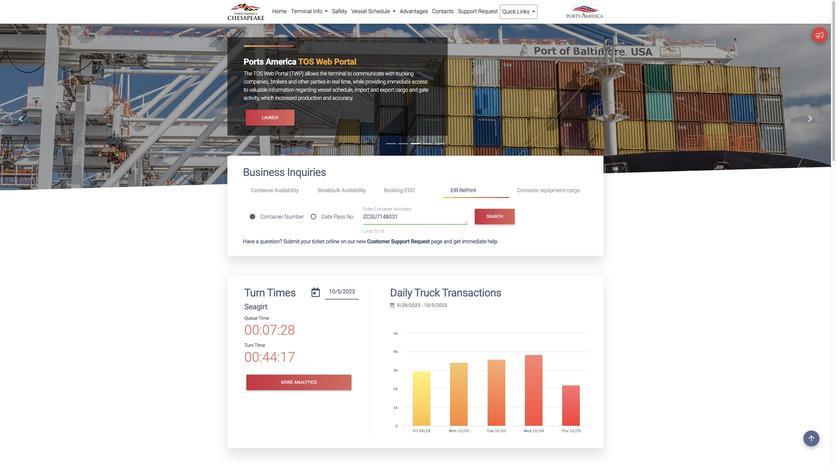 Task type: vqa. For each thing, say whether or not it's contained in the screenshot.
RePrint
yes



Task type: describe. For each thing, give the bounding box(es) containing it.
search button
[[475, 209, 515, 225]]

submit
[[284, 239, 300, 245]]

launch
[[262, 115, 278, 120]]

parties
[[311, 79, 326, 85]]

gate
[[321, 214, 332, 220]]

eir
[[451, 188, 458, 194]]

million
[[272, 79, 286, 85]]

domestic
[[517, 188, 539, 194]]

pass
[[334, 214, 345, 220]]

portal inside the tos web portal (twp) allows the terminal to communicate with trucking companies,                         brokers and other parties in real time, while providing immediate access to valuable                         information regarding vessel schedule, import and export cargo and gate activity, which increased production and accuracy.
[[275, 71, 288, 77]]

with inside the tos web portal (twp) allows the terminal to communicate with trucking companies,                         brokers and other parties in real time, while providing immediate access to valuable                         information regarding vessel schedule, import and export cargo and gate activity, which increased production and accuracy.
[[385, 71, 395, 77]]

vessel schedule
[[352, 8, 392, 15]]

eir reprint
[[451, 188, 476, 194]]

and down the vessel
[[323, 95, 331, 102]]

while
[[353, 79, 364, 85]]

which
[[261, 95, 274, 102]]

activity,
[[244, 95, 260, 102]]

vessel
[[318, 87, 332, 93]]

0 horizontal spatial seagirt
[[244, 303, 268, 312]]

no
[[347, 214, 354, 220]]

number
[[285, 214, 304, 220]]

marine
[[325, 71, 340, 77]]

schedule
[[368, 8, 390, 15]]

links
[[517, 8, 530, 15]]

turn for turn times
[[244, 287, 265, 300]]

contacts link
[[430, 5, 456, 18]]

(twp)
[[290, 71, 304, 77]]

new
[[357, 239, 366, 245]]

container availability
[[251, 188, 299, 194]]

breakbulk
[[318, 188, 340, 194]]

percent.
[[413, 79, 431, 85]]

the inside the tos web portal (twp) allows the terminal to communicate with trucking companies,                         brokers and other parties in real time, while providing immediate access to valuable                         information regarding vessel schedule, import and export cargo and gate activity, which increased production and accuracy.
[[320, 71, 327, 77]]

economic
[[244, 57, 280, 67]]

0 vertical spatial to
[[348, 71, 352, 77]]

breakbulk availability link
[[310, 185, 376, 197]]

rate
[[394, 79, 402, 85]]

more inside read more link
[[273, 115, 285, 120]]

average
[[273, 87, 291, 93]]

set
[[371, 71, 378, 77]]

have
[[243, 239, 255, 245]]

efficient
[[411, 87, 429, 93]]

vessel schedule link
[[349, 5, 398, 18]]

in for tos web portal
[[327, 79, 331, 85]]

customer support request link
[[367, 239, 430, 245]]

growth
[[377, 79, 393, 85]]

providing
[[366, 79, 386, 85]]

economic impact
[[244, 57, 308, 67]]

queue
[[244, 316, 258, 322]]

terminals
[[244, 95, 265, 102]]

chesapeake's
[[277, 71, 307, 77]]

on inside "main content"
[[341, 239, 347, 245]]

enter container numbers
[[363, 207, 411, 212]]

accuracy.
[[333, 95, 354, 102]]

search
[[487, 214, 503, 219]]

read more link
[[246, 110, 301, 126]]

teu
[[287, 79, 297, 85]]

export
[[380, 87, 394, 93]]

per
[[320, 87, 328, 93]]

it
[[341, 87, 343, 93]]

Enter Container Numbers text field
[[363, 213, 468, 225]]

1 vertical spatial request
[[411, 239, 430, 245]]

ports for ports america tos web portal
[[244, 57, 264, 67]]

container for container number
[[260, 214, 283, 220]]

brokers
[[271, 79, 287, 85]]

read more
[[262, 115, 285, 120]]

our
[[348, 239, 355, 245]]

and down 5
[[409, 87, 418, 93]]

schedule,
[[333, 87, 354, 93]]

time,
[[341, 79, 352, 85]]

0 horizontal spatial an
[[266, 87, 272, 93]]

home link
[[270, 5, 289, 18]]

get
[[454, 239, 461, 245]]

breakbulk availability
[[318, 188, 366, 194]]

1
[[268, 79, 271, 85]]

0 horizontal spatial a
[[256, 239, 259, 245]]

web inside the tos web portal (twp) allows the terminal to communicate with trucking companies,                         brokers and other parties in real time, while providing immediate access to valuable                         information regarding vessel schedule, import and export cargo and gate activity, which increased production and accuracy.
[[264, 71, 274, 77]]

quick
[[503, 8, 516, 15]]

contacts
[[432, 8, 454, 15]]

companies,
[[244, 79, 269, 85]]

domestic equipment/cargo
[[517, 188, 580, 194]]

container availability link
[[243, 185, 310, 197]]

allows
[[305, 71, 319, 77]]

info
[[313, 8, 323, 15]]

moves
[[304, 87, 319, 93]]

america for chesapeake's
[[257, 71, 275, 77]]

online
[[326, 239, 340, 245]]

is
[[344, 87, 348, 93]]

gate
[[419, 87, 429, 93]]

availability for container availability
[[275, 188, 299, 194]]

1 horizontal spatial tos
[[298, 57, 314, 67]]

support request
[[458, 8, 498, 15]]

import
[[355, 87, 369, 93]]

10
[[380, 229, 385, 234]]

baltimore
[[303, 79, 324, 85]]

numbers
[[394, 207, 411, 212]]

of right one
[[359, 87, 363, 93]]

real
[[332, 79, 340, 85]]

in for impact
[[298, 79, 302, 85]]

and down chesapeake's in the left of the page
[[288, 79, 297, 85]]

have a question? submit your ticket online on our new customer support request page and get immediate help.
[[243, 239, 499, 245]]

container for container availability
[[251, 188, 273, 194]]

terminal
[[328, 71, 347, 77]]

and inside ports america chesapeake's seagirt marine terminal has set a record of handling more than 1 million teu in baltimore in 2018,                         with an annual growth rate of 5 percent. achieving an average of 37 moves per hour, it is one of the fastest and most efficient terminals on the u.s. east coast.
[[389, 87, 397, 93]]

other
[[298, 79, 309, 85]]

help.
[[488, 239, 499, 245]]

coast.
[[301, 95, 316, 102]]

2 vertical spatial the
[[272, 95, 280, 102]]



Task type: locate. For each thing, give the bounding box(es) containing it.
in up the vessel
[[325, 79, 329, 85]]

ports america tos web portal
[[244, 57, 357, 67]]

read
[[262, 115, 272, 120]]

0 vertical spatial time
[[259, 316, 269, 322]]

an down "1"
[[266, 87, 272, 93]]

0 vertical spatial seagirt
[[308, 71, 324, 77]]

a inside ports america chesapeake's seagirt marine terminal has set a record of handling more than 1 million teu in baltimore in 2018,                         with an annual growth rate of 5 percent. achieving an average of 37 moves per hour, it is one of the fastest and most efficient terminals on the u.s. east coast.
[[379, 71, 382, 77]]

0 vertical spatial portal
[[334, 57, 357, 67]]

1 vertical spatial with
[[344, 79, 353, 85]]

1 vertical spatial immediate
[[462, 239, 487, 245]]

go to top image
[[804, 431, 820, 447]]

1 vertical spatial on
[[341, 239, 347, 245]]

0 vertical spatial tos
[[298, 57, 314, 67]]

container down 'business' on the left of the page
[[251, 188, 273, 194]]

u.s.
[[281, 95, 289, 102]]

1 vertical spatial web
[[264, 71, 274, 77]]

seagirt up baltimore
[[308, 71, 324, 77]]

1 horizontal spatial seagirt
[[308, 71, 324, 77]]

web up marine
[[316, 57, 332, 67]]

on
[[266, 95, 271, 102], [341, 239, 347, 245]]

queue time 00:07:28
[[244, 316, 295, 339]]

home
[[272, 8, 287, 15]]

communicate
[[353, 71, 384, 77]]

0 vertical spatial more
[[273, 115, 285, 120]]

availability for breakbulk availability
[[342, 188, 366, 194]]

time for 00:07:28
[[259, 316, 269, 322]]

1 vertical spatial a
[[256, 239, 259, 245]]

0 horizontal spatial with
[[344, 79, 353, 85]]

america up chesapeake's in the left of the page
[[266, 57, 297, 67]]

safety link
[[330, 5, 349, 18]]

2 availability from the left
[[342, 188, 366, 194]]

10/5/2023
[[424, 303, 447, 309]]

0 vertical spatial terminal
[[291, 8, 312, 15]]

1 horizontal spatial terminal
[[341, 71, 361, 77]]

2 turn from the top
[[244, 343, 254, 349]]

availability
[[275, 188, 299, 194], [342, 188, 366, 194]]

support right 'customer'
[[391, 239, 410, 245]]

request left quick
[[479, 8, 498, 15]]

1 horizontal spatial web
[[316, 57, 332, 67]]

in inside the tos web portal (twp) allows the terminal to communicate with trucking companies,                         brokers and other parties in real time, while providing immediate access to valuable                         information regarding vessel schedule, import and export cargo and gate activity, which increased production and accuracy.
[[327, 79, 331, 85]]

seagirt
[[308, 71, 324, 77], [244, 303, 268, 312]]

domestic equipment/cargo link
[[509, 185, 588, 197]]

vessel
[[352, 8, 367, 15]]

1 vertical spatial time
[[255, 343, 265, 349]]

an up one
[[354, 79, 360, 85]]

tos web portal image
[[0, 24, 831, 383]]

1 vertical spatial an
[[266, 87, 272, 93]]

the down annual
[[364, 87, 371, 93]]

immediate right get
[[462, 239, 487, 245]]

1 vertical spatial ports
[[244, 71, 256, 77]]

main content
[[222, 156, 609, 466]]

booking/edo
[[384, 188, 415, 194]]

0 horizontal spatial terminal
[[291, 8, 312, 15]]

of up rate
[[398, 71, 403, 77]]

3 in from the left
[[327, 79, 331, 85]]

1 horizontal spatial with
[[385, 71, 395, 77]]

the left u.s.
[[272, 95, 280, 102]]

and down rate
[[389, 87, 397, 93]]

equipment/cargo
[[541, 188, 580, 194]]

america up "1"
[[257, 71, 275, 77]]

tos inside the tos web portal (twp) allows the terminal to communicate with trucking companies,                         brokers and other parties in real time, while providing immediate access to valuable                         information regarding vessel schedule, import and export cargo and gate activity, which increased production and accuracy.
[[253, 71, 263, 77]]

1 in from the left
[[298, 79, 302, 85]]

increased
[[275, 95, 297, 102]]

00:07:28
[[244, 323, 295, 339]]

1 vertical spatial to
[[244, 87, 248, 93]]

0 horizontal spatial to
[[244, 87, 248, 93]]

time up 00:44:17
[[255, 343, 265, 349]]

1 vertical spatial tos
[[253, 71, 263, 77]]

impact
[[282, 57, 308, 67]]

time for 00:44:17
[[255, 343, 265, 349]]

with
[[385, 71, 395, 77], [344, 79, 353, 85]]

truck
[[415, 287, 440, 300]]

time right queue
[[259, 316, 269, 322]]

1 horizontal spatial on
[[341, 239, 347, 245]]

0 vertical spatial container
[[251, 188, 273, 194]]

terminal inside ports america chesapeake's seagirt marine terminal has set a record of handling more than 1 million teu in baltimore in 2018,                         with an annual growth rate of 5 percent. achieving an average of 37 moves per hour, it is one of the fastest and most efficient terminals on the u.s. east coast.
[[341, 71, 361, 77]]

cargo
[[395, 87, 408, 93]]

time inside queue time 00:07:28
[[259, 316, 269, 322]]

2 in from the left
[[325, 79, 329, 85]]

1 availability from the left
[[275, 188, 299, 194]]

terminal
[[291, 8, 312, 15], [341, 71, 361, 77]]

immediate inside "main content"
[[462, 239, 487, 245]]

the up parties
[[320, 71, 327, 77]]

0 vertical spatial an
[[354, 79, 360, 85]]

availability up enter
[[342, 188, 366, 194]]

1 horizontal spatial to
[[348, 71, 352, 77]]

0 vertical spatial a
[[379, 71, 382, 77]]

main content containing 00:07:28
[[222, 156, 609, 466]]

0 horizontal spatial availability
[[275, 188, 299, 194]]

ports inside ports america chesapeake's seagirt marine terminal has set a record of handling more than 1 million teu in baltimore in 2018,                         with an annual growth rate of 5 percent. achieving an average of 37 moves per hour, it is one of the fastest and most efficient terminals on the u.s. east coast.
[[244, 71, 256, 77]]

on down the valuable
[[266, 95, 271, 102]]

calendar day image
[[312, 288, 320, 298]]

1 horizontal spatial request
[[479, 8, 498, 15]]

0 horizontal spatial web
[[264, 71, 274, 77]]

analytics
[[294, 381, 317, 386]]

turn up 00:44:17
[[244, 343, 254, 349]]

1 vertical spatial portal
[[275, 71, 288, 77]]

1 vertical spatial seagirt
[[244, 303, 268, 312]]

0 vertical spatial immediate
[[387, 79, 411, 85]]

request
[[479, 8, 498, 15], [411, 239, 430, 245]]

1 vertical spatial support
[[391, 239, 410, 245]]

0 horizontal spatial support
[[391, 239, 410, 245]]

more inside more analytics link
[[281, 381, 293, 386]]

a right have
[[256, 239, 259, 245]]

0 vertical spatial turn
[[244, 287, 265, 300]]

None text field
[[325, 287, 359, 300]]

0 vertical spatial request
[[479, 8, 498, 15]]

terminal info link
[[289, 5, 330, 18]]

web up "1"
[[264, 71, 274, 77]]

1 horizontal spatial portal
[[334, 57, 357, 67]]

request left page on the right bottom of page
[[411, 239, 430, 245]]

one
[[349, 87, 357, 93]]

0 horizontal spatial request
[[411, 239, 430, 245]]

container right enter
[[374, 207, 393, 212]]

times
[[267, 287, 296, 300]]

1 vertical spatial more
[[281, 381, 293, 386]]

handling
[[404, 71, 423, 77]]

with inside ports america chesapeake's seagirt marine terminal has set a record of handling more than 1 million teu in baltimore in 2018,                         with an annual growth rate of 5 percent. achieving an average of 37 moves per hour, it is one of the fastest and most efficient terminals on the u.s. east coast.
[[344, 79, 353, 85]]

0 horizontal spatial tos
[[253, 71, 263, 77]]

on left our
[[341, 239, 347, 245]]

turn up queue
[[244, 287, 265, 300]]

1 horizontal spatial an
[[354, 79, 360, 85]]

launch link
[[246, 110, 295, 126]]

immediate inside the tos web portal (twp) allows the terminal to communicate with trucking companies,                         brokers and other parties in real time, while providing immediate access to valuable                         information regarding vessel schedule, import and export cargo and gate activity, which increased production and accuracy.
[[387, 79, 411, 85]]

advantages
[[400, 8, 428, 15]]

0 vertical spatial support
[[458, 8, 477, 15]]

and down providing
[[371, 87, 379, 93]]

economic engine image
[[0, 24, 831, 383]]

enter
[[363, 207, 373, 212]]

1 horizontal spatial support
[[458, 8, 477, 15]]

0 vertical spatial america
[[266, 57, 297, 67]]

more right read
[[273, 115, 285, 120]]

0 horizontal spatial portal
[[275, 71, 288, 77]]

2018,
[[330, 79, 343, 85]]

portal up terminal
[[334, 57, 357, 67]]

annual
[[361, 79, 376, 85]]

than
[[257, 79, 267, 85]]

0 vertical spatial ports
[[244, 57, 264, 67]]

question?
[[260, 239, 282, 245]]

an
[[354, 79, 360, 85], [266, 87, 272, 93]]

quick links link
[[500, 5, 538, 19]]

9/29/2023 - 10/5/2023
[[397, 303, 447, 309]]

daily
[[390, 287, 412, 300]]

2 vertical spatial container
[[260, 214, 283, 220]]

gate pass no
[[321, 214, 354, 220]]

support right contacts
[[458, 8, 477, 15]]

in
[[298, 79, 302, 85], [325, 79, 329, 85], [327, 79, 331, 85]]

customer
[[367, 239, 390, 245]]

container left number
[[260, 214, 283, 220]]

america for tos
[[266, 57, 297, 67]]

00:44:17
[[244, 350, 295, 366]]

a right set
[[379, 71, 382, 77]]

portal up million
[[275, 71, 288, 77]]

1 vertical spatial terminal
[[341, 71, 361, 77]]

turn inside turn time 00:44:17
[[244, 343, 254, 349]]

on inside ports america chesapeake's seagirt marine terminal has set a record of handling more than 1 million teu in baltimore in 2018,                         with an annual growth rate of 5 percent. achieving an average of 37 moves per hour, it is one of the fastest and most efficient terminals on the u.s. east coast.
[[266, 95, 271, 102]]

fastest
[[372, 87, 388, 93]]

terminal left info
[[291, 8, 312, 15]]

america inside ports america chesapeake's seagirt marine terminal has set a record of handling more than 1 million teu in baltimore in 2018,                         with an annual growth rate of 5 percent. achieving an average of 37 moves per hour, it is one of the fastest and most efficient terminals on the u.s. east coast.
[[257, 71, 275, 77]]

0 vertical spatial the
[[320, 71, 327, 77]]

1 horizontal spatial availability
[[342, 188, 366, 194]]

0 vertical spatial on
[[266, 95, 271, 102]]

of left 5
[[403, 79, 408, 85]]

ports up the
[[244, 57, 264, 67]]

2 horizontal spatial the
[[364, 87, 371, 93]]

to up time,
[[348, 71, 352, 77]]

achieving
[[244, 87, 265, 93]]

ports up more
[[244, 71, 256, 77]]

ticket
[[312, 239, 325, 245]]

calendar week image
[[390, 303, 395, 308]]

tos up the allows
[[298, 57, 314, 67]]

1 vertical spatial turn
[[244, 343, 254, 349]]

0 horizontal spatial the
[[272, 95, 280, 102]]

1 turn from the top
[[244, 287, 265, 300]]

terminal up time,
[[341, 71, 361, 77]]

page
[[431, 239, 443, 245]]

1 ports from the top
[[244, 57, 264, 67]]

more left analytics
[[281, 381, 293, 386]]

0 vertical spatial web
[[316, 57, 332, 67]]

seagirt up queue
[[244, 303, 268, 312]]

to down more
[[244, 87, 248, 93]]

immediate up cargo
[[387, 79, 411, 85]]

1 vertical spatial container
[[374, 207, 393, 212]]

your
[[301, 239, 311, 245]]

terminal info
[[291, 8, 324, 15]]

to
[[374, 229, 379, 234]]

daily truck transactions
[[390, 287, 502, 300]]

tos
[[298, 57, 314, 67], [253, 71, 263, 77]]

more analytics
[[281, 381, 317, 386]]

in right teu
[[298, 79, 302, 85]]

in left 'real'
[[327, 79, 331, 85]]

and left get
[[444, 239, 452, 245]]

production
[[298, 95, 322, 102]]

1 horizontal spatial the
[[320, 71, 327, 77]]

1 horizontal spatial a
[[379, 71, 382, 77]]

the
[[244, 71, 252, 77]]

seagirt inside ports america chesapeake's seagirt marine terminal has set a record of handling more than 1 million teu in baltimore in 2018,                         with an annual growth rate of 5 percent. achieving an average of 37 moves per hour, it is one of the fastest and most efficient terminals on the u.s. east coast.
[[308, 71, 324, 77]]

support request link
[[456, 5, 500, 18]]

tos up companies,
[[253, 71, 263, 77]]

0 horizontal spatial immediate
[[387, 79, 411, 85]]

with up growth
[[385, 71, 395, 77]]

the
[[320, 71, 327, 77], [364, 87, 371, 93], [272, 95, 280, 102]]

-
[[422, 303, 423, 309]]

1 vertical spatial the
[[364, 87, 371, 93]]

quick links
[[503, 8, 531, 15]]

1 horizontal spatial immediate
[[462, 239, 487, 245]]

time inside turn time 00:44:17
[[255, 343, 265, 349]]

most
[[398, 87, 410, 93]]

ports for ports america chesapeake's seagirt marine terminal has set a record of handling more than 1 million teu in baltimore in 2018,                         with an annual growth rate of 5 percent. achieving an average of 37 moves per hour, it is one of the fastest and most efficient terminals on the u.s. east coast.
[[244, 71, 256, 77]]

availability down business inquiries
[[275, 188, 299, 194]]

of left 37
[[292, 87, 296, 93]]

and
[[288, 79, 297, 85], [371, 87, 379, 93], [389, 87, 397, 93], [409, 87, 418, 93], [323, 95, 331, 102], [444, 239, 452, 245]]

with up 'is'
[[344, 79, 353, 85]]

regarding
[[296, 87, 317, 93]]

0 horizontal spatial on
[[266, 95, 271, 102]]

transactions
[[442, 287, 502, 300]]

1 vertical spatial america
[[257, 71, 275, 77]]

america
[[266, 57, 297, 67], [257, 71, 275, 77]]

limit to 10
[[363, 229, 385, 234]]

turn for turn time 00:44:17
[[244, 343, 254, 349]]

turn time 00:44:17
[[244, 343, 295, 366]]

0 vertical spatial with
[[385, 71, 395, 77]]

2 ports from the top
[[244, 71, 256, 77]]



